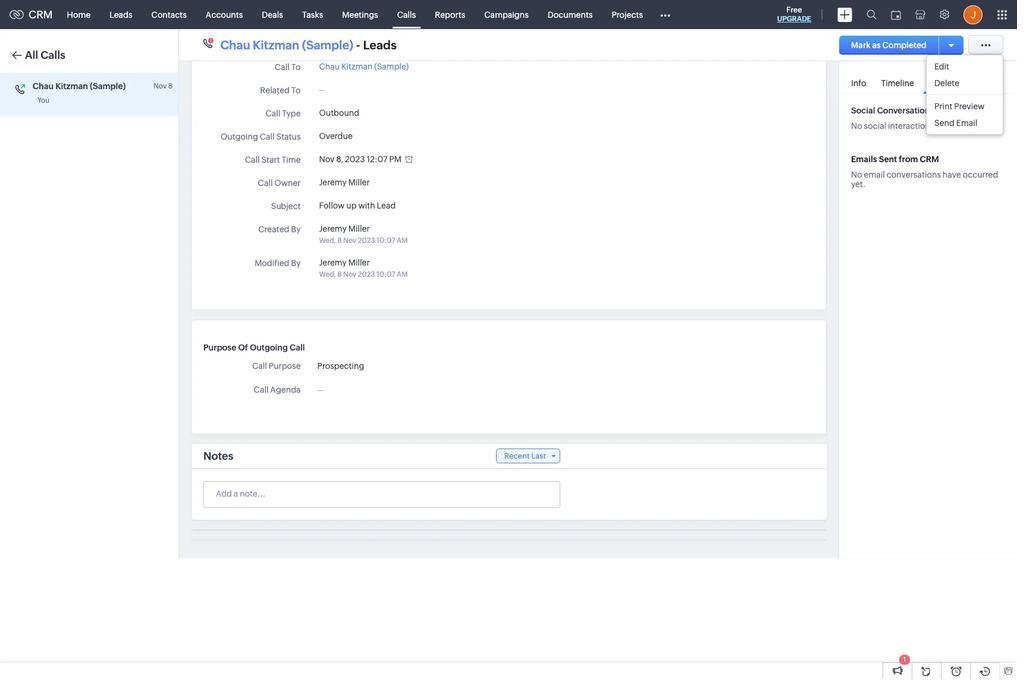 Task type: describe. For each thing, give the bounding box(es) containing it.
have
[[943, 170, 961, 180]]

of
[[238, 343, 248, 353]]

time
[[282, 155, 301, 165]]

call type
[[266, 109, 301, 118]]

1 horizontal spatial chau
[[220, 38, 250, 51]]

call to
[[275, 62, 301, 72]]

calendar image
[[891, 10, 901, 19]]

10:07 for created by
[[377, 237, 395, 245]]

emails sent from crm no email conversations have occurred yet.
[[851, 155, 998, 189]]

with
[[358, 201, 375, 211]]

up
[[346, 201, 357, 211]]

call for type
[[266, 109, 280, 118]]

conversations
[[887, 170, 941, 180]]

you
[[37, 96, 49, 105]]

0 horizontal spatial kitzman
[[55, 81, 88, 91]]

call owner
[[258, 178, 301, 188]]

2 vertical spatial (sample)
[[90, 81, 126, 91]]

to for call to
[[291, 62, 301, 72]]

reports
[[435, 10, 465, 19]]

8 for created by
[[337, 237, 342, 245]]

deals
[[262, 10, 283, 19]]

pm
[[389, 155, 402, 164]]

info link
[[845, 70, 872, 93]]

mark as completed button
[[839, 35, 939, 54]]

documents
[[548, 10, 593, 19]]

notes
[[203, 450, 233, 463]]

crm link
[[10, 8, 53, 21]]

subject
[[271, 202, 301, 211]]

preview
[[954, 102, 985, 111]]

owner
[[274, 178, 301, 188]]

email
[[864, 170, 885, 180]]

0 vertical spatial conversations
[[929, 79, 985, 88]]

by for modified by
[[291, 259, 301, 268]]

send
[[934, 118, 955, 128]]

call for to
[[275, 62, 290, 72]]

no inside social conversations no social interactions found
[[851, 121, 862, 131]]

call start time
[[245, 155, 301, 165]]

leads link
[[100, 0, 142, 29]]

as
[[872, 40, 881, 50]]

meetings link
[[333, 0, 388, 29]]

-
[[356, 38, 360, 51]]

Add a note... field
[[204, 488, 559, 500]]

call for purpose
[[252, 362, 267, 371]]

send email
[[934, 118, 977, 128]]

accounts link
[[196, 0, 252, 29]]

purpose of outgoing call
[[203, 343, 305, 353]]

created by
[[258, 225, 301, 234]]

deals link
[[252, 0, 293, 29]]

contacts
[[151, 10, 187, 19]]

outbound
[[319, 108, 359, 118]]

projects link
[[602, 0, 653, 29]]

0 vertical spatial chau kitzman (sample) link
[[220, 37, 353, 53]]

0 vertical spatial 2023
[[345, 155, 365, 164]]

0 horizontal spatial calls
[[41, 49, 65, 61]]

documents link
[[538, 0, 602, 29]]

social
[[851, 106, 875, 115]]

jeremy miller
[[319, 178, 370, 187]]

1 vertical spatial purpose
[[269, 362, 301, 371]]

by for created by
[[291, 225, 301, 234]]

0 vertical spatial (sample)
[[302, 38, 353, 51]]

info
[[851, 79, 866, 88]]

2 horizontal spatial kitzman
[[341, 62, 373, 71]]

print
[[934, 102, 953, 111]]

upgrade
[[777, 15, 811, 23]]

agenda
[[270, 385, 301, 395]]

last
[[531, 452, 546, 461]]

1 vertical spatial leads
[[363, 38, 397, 51]]

0 vertical spatial kitzman
[[253, 38, 299, 51]]

reports link
[[425, 0, 475, 29]]

occurred
[[963, 170, 998, 180]]

home
[[67, 10, 90, 19]]

related
[[260, 86, 290, 95]]

from
[[899, 155, 918, 164]]

recent last
[[504, 452, 546, 461]]

0 vertical spatial outgoing
[[221, 132, 258, 142]]

email
[[956, 118, 977, 128]]

lead
[[377, 201, 396, 211]]

0 horizontal spatial purpose
[[203, 343, 236, 353]]

jeremy miller wed, 8 nov 2023 10:07 am for created by
[[319, 224, 408, 245]]

0 vertical spatial calls
[[397, 10, 416, 19]]

completed
[[882, 40, 927, 50]]

call left status
[[260, 132, 275, 142]]

jeremy for modified by
[[319, 258, 347, 268]]

all calls
[[25, 49, 65, 61]]

call for owner
[[258, 178, 273, 188]]

8 for modified by
[[337, 271, 342, 279]]

search image
[[867, 10, 877, 20]]

created
[[258, 225, 289, 234]]

outgoing call status
[[221, 132, 301, 142]]



Task type: vqa. For each thing, say whether or not it's contained in the screenshot.
MARK AS COMPLETED button on the right top of the page
yes



Task type: locate. For each thing, give the bounding box(es) containing it.
free
[[786, 5, 802, 14]]

2 no from the top
[[851, 170, 862, 180]]

to down chau kitzman (sample) - leads
[[291, 62, 301, 72]]

(sample)
[[302, 38, 353, 51], [374, 62, 409, 71], [90, 81, 126, 91]]

kitzman down 'all calls'
[[55, 81, 88, 91]]

conversations link
[[923, 70, 991, 94]]

call for agenda
[[254, 385, 269, 395]]

(sample) left nov 8
[[90, 81, 126, 91]]

2 vertical spatial miller
[[348, 258, 370, 268]]

mark as completed
[[851, 40, 927, 50]]

chau kitzman (sample) link
[[220, 37, 353, 53], [319, 62, 409, 71]]

8,
[[336, 155, 343, 164]]

calls link
[[388, 0, 425, 29]]

jeremy miller wed, 8 nov 2023 10:07 am
[[319, 224, 408, 245], [319, 258, 408, 279]]

1 by from the top
[[291, 225, 301, 234]]

calls left reports link
[[397, 10, 416, 19]]

1 horizontal spatial purpose
[[269, 362, 301, 371]]

chau kitzman (sample) - leads
[[220, 38, 397, 51]]

contacts link
[[142, 0, 196, 29]]

kitzman up call to
[[253, 38, 299, 51]]

am for created by
[[397, 237, 408, 245]]

0 vertical spatial purpose
[[203, 343, 236, 353]]

timeline link
[[875, 70, 920, 93]]

1 horizontal spatial crm
[[920, 155, 939, 164]]

home link
[[57, 0, 100, 29]]

print preview
[[934, 102, 985, 111]]

found
[[936, 121, 959, 131]]

no down emails
[[851, 170, 862, 180]]

leads right '-'
[[363, 38, 397, 51]]

by
[[291, 225, 301, 234], [291, 259, 301, 268]]

0 horizontal spatial chau kitzman (sample)
[[33, 81, 126, 91]]

1 vertical spatial 10:07
[[377, 271, 395, 279]]

12:07
[[367, 155, 388, 164]]

calls
[[397, 10, 416, 19], [41, 49, 65, 61]]

1 vertical spatial crm
[[920, 155, 939, 164]]

related to
[[260, 86, 301, 95]]

2 to from the top
[[291, 86, 301, 95]]

by right modified
[[291, 259, 301, 268]]

crm left the home
[[29, 8, 53, 21]]

calls right the all
[[41, 49, 65, 61]]

edit
[[934, 62, 949, 71]]

2 vertical spatial chau
[[33, 81, 54, 91]]

campaigns link
[[475, 0, 538, 29]]

call up related to
[[275, 62, 290, 72]]

purpose up agenda
[[269, 362, 301, 371]]

chau down accounts
[[220, 38, 250, 51]]

profile element
[[956, 0, 990, 29]]

wed,
[[319, 237, 336, 245], [319, 271, 336, 279]]

0 vertical spatial leads
[[110, 10, 132, 19]]

3 jeremy from the top
[[319, 258, 347, 268]]

1 vertical spatial 2023
[[358, 237, 375, 245]]

all
[[25, 49, 38, 61]]

0 vertical spatial miller
[[348, 178, 370, 187]]

jeremy
[[319, 178, 347, 187], [319, 224, 347, 234], [319, 258, 347, 268]]

0 vertical spatial am
[[397, 237, 408, 245]]

nov 8, 2023 12:07 pm
[[319, 155, 402, 164]]

recent
[[504, 452, 530, 461]]

8
[[168, 82, 172, 90], [337, 237, 342, 245], [337, 271, 342, 279]]

1 vertical spatial by
[[291, 259, 301, 268]]

emails
[[851, 155, 877, 164]]

2 horizontal spatial chau
[[319, 62, 340, 71]]

crm right from
[[920, 155, 939, 164]]

follow up with lead
[[319, 201, 396, 211]]

call down purpose of outgoing call
[[252, 362, 267, 371]]

kitzman down '-'
[[341, 62, 373, 71]]

2 miller from the top
[[348, 224, 370, 234]]

chau
[[220, 38, 250, 51], [319, 62, 340, 71], [33, 81, 54, 91]]

timeline
[[881, 79, 914, 88]]

leads right the home
[[110, 10, 132, 19]]

1 vertical spatial chau
[[319, 62, 340, 71]]

0 vertical spatial no
[[851, 121, 862, 131]]

meetings
[[342, 10, 378, 19]]

to right related on the top left of page
[[291, 86, 301, 95]]

1 wed, from the top
[[319, 237, 336, 245]]

to for related to
[[291, 86, 301, 95]]

wed, for modified by
[[319, 271, 336, 279]]

2 10:07 from the top
[[377, 271, 395, 279]]

jeremy up follow
[[319, 178, 347, 187]]

1 vertical spatial 8
[[337, 237, 342, 245]]

call left type
[[266, 109, 280, 118]]

2 vertical spatial kitzman
[[55, 81, 88, 91]]

0 horizontal spatial (sample)
[[90, 81, 126, 91]]

1 am from the top
[[397, 237, 408, 245]]

2 horizontal spatial (sample)
[[374, 62, 409, 71]]

outgoing
[[221, 132, 258, 142], [250, 343, 288, 353]]

1 vertical spatial am
[[397, 271, 408, 279]]

1 no from the top
[[851, 121, 862, 131]]

1 vertical spatial chau kitzman (sample) link
[[319, 62, 409, 71]]

1 vertical spatial calls
[[41, 49, 65, 61]]

2 vertical spatial 2023
[[358, 271, 375, 279]]

am for modified by
[[397, 271, 408, 279]]

outgoing up call purpose in the bottom of the page
[[250, 343, 288, 353]]

0 vertical spatial jeremy miller wed, 8 nov 2023 10:07 am
[[319, 224, 408, 245]]

call agenda
[[254, 385, 301, 395]]

1 horizontal spatial calls
[[397, 10, 416, 19]]

status
[[276, 132, 301, 142]]

delete
[[934, 79, 960, 88]]

tasks
[[302, 10, 323, 19]]

accounts
[[206, 10, 243, 19]]

jeremy for created by
[[319, 224, 347, 234]]

start
[[261, 155, 280, 165]]

am
[[397, 237, 408, 245], [397, 271, 408, 279]]

call left the owner
[[258, 178, 273, 188]]

profile image
[[964, 5, 983, 24]]

chau kitzman (sample) down '-'
[[319, 62, 409, 71]]

social conversations no social interactions found
[[851, 106, 959, 131]]

sent
[[879, 155, 897, 164]]

0 horizontal spatial crm
[[29, 8, 53, 21]]

10:07 for modified by
[[377, 271, 395, 279]]

2 vertical spatial jeremy
[[319, 258, 347, 268]]

chau kitzman (sample) up you
[[33, 81, 126, 91]]

2023 for modified by
[[358, 271, 375, 279]]

mark
[[851, 40, 871, 50]]

call up call purpose in the bottom of the page
[[290, 343, 305, 353]]

jeremy miller wed, 8 nov 2023 10:07 am for modified by
[[319, 258, 408, 279]]

1 vertical spatial outgoing
[[250, 343, 288, 353]]

call left agenda
[[254, 385, 269, 395]]

1 horizontal spatial kitzman
[[253, 38, 299, 51]]

follow
[[319, 201, 345, 211]]

1 vertical spatial (sample)
[[374, 62, 409, 71]]

conversations up interactions
[[877, 106, 934, 115]]

(sample) down calls link
[[374, 62, 409, 71]]

by right created
[[291, 225, 301, 234]]

1 miller from the top
[[348, 178, 370, 187]]

chau kitzman (sample) link down '-'
[[319, 62, 409, 71]]

miller for created by
[[348, 224, 370, 234]]

1 vertical spatial conversations
[[877, 106, 934, 115]]

chau kitzman (sample)
[[319, 62, 409, 71], [33, 81, 126, 91]]

chau up you
[[33, 81, 54, 91]]

0 vertical spatial chau
[[220, 38, 250, 51]]

social
[[864, 121, 886, 131]]

overdue
[[319, 131, 353, 141]]

conversations inside social conversations no social interactions found
[[877, 106, 934, 115]]

2 am from the top
[[397, 271, 408, 279]]

0 vertical spatial 8
[[168, 82, 172, 90]]

0 vertical spatial 10:07
[[377, 237, 395, 245]]

jeremy down follow
[[319, 224, 347, 234]]

jeremy right modified by
[[319, 258, 347, 268]]

1 vertical spatial no
[[851, 170, 862, 180]]

modified by
[[255, 259, 301, 268]]

0 vertical spatial crm
[[29, 8, 53, 21]]

0 vertical spatial chau kitzman (sample)
[[319, 62, 409, 71]]

0 horizontal spatial leads
[[110, 10, 132, 19]]

to
[[291, 62, 301, 72], [291, 86, 301, 95]]

1 vertical spatial miller
[[348, 224, 370, 234]]

call left start
[[245, 155, 260, 165]]

1 vertical spatial jeremy miller wed, 8 nov 2023 10:07 am
[[319, 258, 408, 279]]

no inside emails sent from crm no email conversations have occurred yet.
[[851, 170, 862, 180]]

outgoing up call start time
[[221, 132, 258, 142]]

interactions
[[888, 121, 934, 131]]

1 vertical spatial wed,
[[319, 271, 336, 279]]

1 to from the top
[[291, 62, 301, 72]]

2 jeremy miller wed, 8 nov 2023 10:07 am from the top
[[319, 258, 408, 279]]

3 miller from the top
[[348, 258, 370, 268]]

2 vertical spatial 8
[[337, 271, 342, 279]]

call for start
[[245, 155, 260, 165]]

chau down chau kitzman (sample) - leads
[[319, 62, 340, 71]]

0 vertical spatial to
[[291, 62, 301, 72]]

leads
[[110, 10, 132, 19], [363, 38, 397, 51]]

kitzman
[[253, 38, 299, 51], [341, 62, 373, 71], [55, 81, 88, 91]]

campaigns
[[484, 10, 529, 19]]

type
[[282, 109, 301, 118]]

1 horizontal spatial chau kitzman (sample)
[[319, 62, 409, 71]]

0 horizontal spatial chau
[[33, 81, 54, 91]]

search element
[[860, 0, 884, 29]]

yet.
[[851, 180, 866, 189]]

projects
[[612, 10, 643, 19]]

0 vertical spatial wed,
[[319, 237, 336, 245]]

no down social
[[851, 121, 862, 131]]

0 vertical spatial by
[[291, 225, 301, 234]]

nov
[[153, 82, 167, 90], [319, 155, 335, 164], [343, 237, 357, 245], [343, 271, 357, 279]]

0 vertical spatial jeremy
[[319, 178, 347, 187]]

miller for modified by
[[348, 258, 370, 268]]

modified
[[255, 259, 289, 268]]

nov 8
[[153, 82, 172, 90]]

purpose left of
[[203, 343, 236, 353]]

2023 for created by
[[358, 237, 375, 245]]

crm inside emails sent from crm no email conversations have occurred yet.
[[920, 155, 939, 164]]

prospecting
[[317, 362, 364, 371]]

(sample) left '-'
[[302, 38, 353, 51]]

1 10:07 from the top
[[377, 237, 395, 245]]

1 vertical spatial to
[[291, 86, 301, 95]]

tasks link
[[293, 0, 333, 29]]

2 jeremy from the top
[[319, 224, 347, 234]]

1 vertical spatial chau kitzman (sample)
[[33, 81, 126, 91]]

1 jeremy miller wed, 8 nov 2023 10:07 am from the top
[[319, 224, 408, 245]]

chau kitzman (sample) link up call to
[[220, 37, 353, 53]]

2 by from the top
[[291, 259, 301, 268]]

1 horizontal spatial (sample)
[[302, 38, 353, 51]]

2 wed, from the top
[[319, 271, 336, 279]]

1 vertical spatial jeremy
[[319, 224, 347, 234]]

wed, for created by
[[319, 237, 336, 245]]

free upgrade
[[777, 5, 811, 23]]

2023
[[345, 155, 365, 164], [358, 237, 375, 245], [358, 271, 375, 279]]

1 vertical spatial kitzman
[[341, 62, 373, 71]]

miller
[[348, 178, 370, 187], [348, 224, 370, 234], [348, 258, 370, 268]]

no
[[851, 121, 862, 131], [851, 170, 862, 180]]

1 horizontal spatial leads
[[363, 38, 397, 51]]

1 jeremy from the top
[[319, 178, 347, 187]]

conversations down edit
[[929, 79, 985, 88]]



